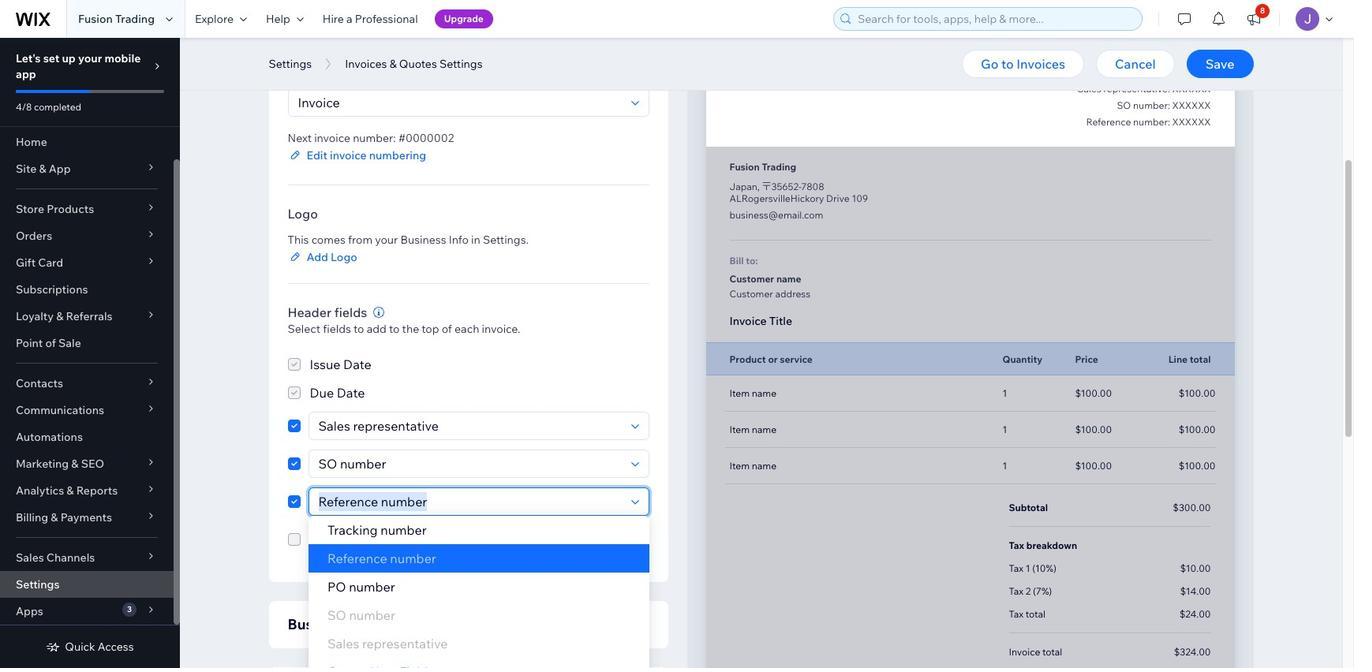Task type: vqa. For each thing, say whether or not it's contained in the screenshot.


Task type: locate. For each thing, give the bounding box(es) containing it.
0 horizontal spatial of
[[45, 336, 56, 351]]

fields up add
[[335, 305, 367, 321]]

settings inside button
[[269, 57, 312, 71]]

1 horizontal spatial fusion
[[730, 161, 760, 173]]

to:
[[746, 255, 758, 267]]

#0000002 up save
[[1156, 31, 1211, 45]]

1 horizontal spatial your
[[375, 233, 398, 247]]

1 vertical spatial item
[[730, 424, 750, 436]]

1 vertical spatial logo
[[331, 250, 357, 264]]

trading for fusion trading japan, 〒35652-7808 alrogersvillehickory drive 109 business@email.com
[[762, 161, 797, 173]]

total down tax total
[[1043, 647, 1063, 658]]

invoices & quotes settings
[[345, 57, 483, 71]]

0 vertical spatial item
[[730, 388, 750, 399]]

number right "and"
[[414, 57, 461, 73]]

fields down header fields
[[323, 322, 351, 336]]

tax up tax 2 (7%)
[[1009, 563, 1024, 575]]

1 vertical spatial sales
[[16, 551, 44, 565]]

1 horizontal spatial #0000002
[[1156, 31, 1211, 45]]

let's
[[16, 51, 41, 66]]

1 horizontal spatial settings
[[269, 57, 312, 71]]

0 vertical spatial fields
[[335, 305, 367, 321]]

edit invoice numbering
[[307, 148, 426, 163]]

1 vertical spatial fields
[[323, 322, 351, 336]]

1 horizontal spatial trading
[[762, 161, 797, 173]]

1
[[1003, 388, 1008, 399], [1003, 424, 1008, 436], [1003, 460, 1008, 472], [1026, 563, 1031, 575]]

0 vertical spatial total
[[1190, 353, 1211, 365]]

quantity
[[1003, 353, 1043, 365]]

1 vertical spatial #0000002
[[399, 131, 454, 145]]

& for loyalty
[[56, 309, 63, 324]]

$100.00
[[1076, 388, 1113, 399], [1179, 388, 1216, 399], [1076, 424, 1113, 436], [1179, 424, 1216, 436], [1076, 460, 1113, 472], [1179, 460, 1216, 472]]

0 vertical spatial invoice
[[730, 314, 767, 328]]

invoice
[[314, 131, 351, 145], [330, 148, 367, 163]]

1 tax from the top
[[1009, 540, 1025, 552]]

total right line on the right bottom of the page
[[1190, 353, 1211, 365]]

number:
[[1134, 99, 1171, 111], [1134, 116, 1171, 128], [353, 131, 396, 145]]

tax left 2 at right
[[1009, 586, 1024, 598]]

your inside let's set up your mobile app
[[78, 51, 102, 66]]

apps
[[16, 605, 43, 619]]

fusion for fusion trading japan, 〒35652-7808 alrogersvillehickory drive 109 business@email.com
[[730, 161, 760, 173]]

name
[[353, 57, 386, 73], [777, 273, 802, 285], [752, 388, 777, 399], [752, 424, 777, 436], [752, 460, 777, 472]]

option
[[309, 545, 650, 573], [309, 602, 650, 630], [309, 630, 650, 658]]

seo
[[81, 457, 104, 471]]

0 vertical spatial date:
[[1130, 50, 1153, 62]]

settings
[[269, 57, 312, 71], [440, 57, 483, 71], [16, 578, 60, 592]]

your right up
[[78, 51, 102, 66]]

1 xxxxxx from the top
[[1173, 83, 1211, 95]]

2 vertical spatial number
[[349, 579, 395, 595]]

1 vertical spatial 2023
[[1190, 66, 1211, 78]]

to inside go to invoices button
[[1002, 56, 1014, 72]]

number right po
[[349, 579, 395, 595]]

due
[[1109, 66, 1128, 78]]

fusion inside fusion trading japan, 〒35652-7808 alrogersvillehickory drive 109 business@email.com
[[730, 161, 760, 173]]

product
[[730, 353, 766, 365]]

site & app button
[[0, 156, 174, 182]]

billing & payments
[[16, 511, 112, 525]]

list box
[[309, 516, 650, 658]]

0 horizontal spatial business
[[288, 616, 348, 634]]

invoices inside button
[[345, 57, 387, 71]]

tax up tax 1 (10%)
[[1009, 540, 1025, 552]]

number for po number
[[349, 579, 395, 595]]

invoices & quotes settings button
[[337, 52, 491, 76]]

invoice for invoice title
[[730, 314, 767, 328]]

1 date: from the top
[[1130, 50, 1153, 62]]

sales down the billing
[[16, 551, 44, 565]]

service
[[780, 353, 813, 365]]

next
[[288, 131, 312, 145]]

sales
[[1078, 83, 1102, 95], [16, 551, 44, 565]]

fields for header
[[335, 305, 367, 321]]

and
[[389, 57, 411, 73]]

2 tax from the top
[[1009, 563, 1024, 575]]

0 horizontal spatial invoice
[[730, 314, 767, 328]]

analytics & reports
[[16, 484, 118, 498]]

help button
[[257, 0, 313, 38]]

tracking
[[328, 523, 378, 538]]

& left seo
[[71, 457, 79, 471]]

settings down help button
[[269, 57, 312, 71]]

date:
[[1130, 50, 1153, 62], [1130, 66, 1153, 78]]

dec
[[1155, 50, 1173, 62], [1155, 66, 1173, 78]]

marketing & seo button
[[0, 451, 174, 478]]

billing & payments button
[[0, 504, 174, 531]]

0 horizontal spatial fusion
[[78, 12, 113, 26]]

analytics
[[16, 484, 64, 498]]

1 option from the top
[[309, 545, 650, 573]]

& for billing
[[51, 511, 58, 525]]

invoice up edit in the top left of the page
[[314, 131, 351, 145]]

number right tracking
[[381, 523, 427, 538]]

line total
[[1169, 353, 1211, 365]]

1 vertical spatial 19,
[[1175, 66, 1188, 78]]

0 vertical spatial #0000002
[[1156, 31, 1211, 45]]

2 horizontal spatial settings
[[440, 57, 483, 71]]

2 item from the top
[[730, 424, 750, 436]]

1 vertical spatial dec
[[1155, 66, 1173, 78]]

marketing & seo
[[16, 457, 104, 471]]

0 vertical spatial logo
[[288, 206, 318, 222]]

the
[[402, 322, 419, 336]]

None field
[[293, 89, 626, 116]]

customer down the to:
[[730, 273, 775, 285]]

invoice down next invoice number: #0000002
[[330, 148, 367, 163]]

0 vertical spatial 2023
[[1190, 50, 1211, 62]]

& right the billing
[[51, 511, 58, 525]]

total down tax 2 (7%)
[[1026, 609, 1046, 621]]

settings for settings link
[[16, 578, 60, 592]]

4 tax from the top
[[1009, 609, 1024, 621]]

0 horizontal spatial trading
[[115, 12, 155, 26]]

fields
[[335, 305, 367, 321], [323, 322, 351, 336]]

0 vertical spatial trading
[[115, 12, 155, 26]]

point of sale
[[16, 336, 81, 351]]

fields for select
[[323, 322, 351, 336]]

3 choose a field field from the top
[[314, 489, 626, 516]]

1 customer from the top
[[730, 273, 775, 285]]

title
[[770, 314, 793, 328]]

customer up "invoice title"
[[730, 288, 774, 300]]

1 vertical spatial invoice
[[330, 148, 367, 163]]

& for invoices
[[390, 57, 397, 71]]

business@email.com
[[730, 209, 824, 221]]

0 horizontal spatial settings
[[16, 578, 60, 592]]

trading up mobile
[[115, 12, 155, 26]]

trading inside fusion trading japan, 〒35652-7808 alrogersvillehickory drive 109 business@email.com
[[762, 161, 797, 173]]

invoice inside button
[[330, 148, 367, 163]]

0 vertical spatial customer
[[730, 273, 775, 285]]

loyalty
[[16, 309, 54, 324]]

cancel
[[1116, 56, 1156, 72]]

1 horizontal spatial business
[[401, 233, 447, 247]]

2 vertical spatial item name
[[730, 460, 777, 472]]

2 xxxxxx from the top
[[1173, 99, 1211, 111]]

& right loyalty
[[56, 309, 63, 324]]

to right the go
[[1002, 56, 1014, 72]]

0 vertical spatial your
[[78, 51, 102, 66]]

1 vertical spatial number
[[381, 523, 427, 538]]

item name
[[730, 388, 777, 399], [730, 424, 777, 436], [730, 460, 777, 472]]

& for marketing
[[71, 457, 79, 471]]

settings inside the sidebar element
[[16, 578, 60, 592]]

1 vertical spatial fusion
[[730, 161, 760, 173]]

1 horizontal spatial sales
[[1078, 83, 1102, 95]]

1 vertical spatial invoice
[[1009, 647, 1041, 658]]

2 vertical spatial total
[[1043, 647, 1063, 658]]

1 vertical spatial trading
[[762, 161, 797, 173]]

invoices
[[1017, 56, 1066, 72], [345, 57, 387, 71]]

3 item name from the top
[[730, 460, 777, 472]]

& inside button
[[390, 57, 397, 71]]

2 19, from the top
[[1175, 66, 1188, 78]]

2 choose a field field from the top
[[314, 451, 626, 478]]

tax for tax 1 (10%)
[[1009, 563, 1024, 575]]

invoices right the go
[[1017, 56, 1066, 72]]

0 vertical spatial sales
[[1078, 83, 1102, 95]]

invoices left "and"
[[345, 57, 387, 71]]

1 horizontal spatial invoices
[[1017, 56, 1066, 72]]

reports
[[76, 484, 118, 498]]

fusion up japan,
[[730, 161, 760, 173]]

logo down comes
[[331, 250, 357, 264]]

hire a professional link
[[313, 0, 428, 38]]

japan,
[[730, 181, 760, 193]]

0 vertical spatial fusion
[[78, 12, 113, 26]]

1 vertical spatial item name
[[730, 424, 777, 436]]

1 vertical spatial your
[[375, 233, 398, 247]]

None checkbox
[[288, 355, 372, 374], [288, 384, 365, 403], [288, 450, 300, 478], [288, 488, 300, 516], [288, 526, 300, 554], [288, 355, 372, 374], [288, 384, 365, 403], [288, 450, 300, 478], [288, 488, 300, 516], [288, 526, 300, 554]]

tax down tax 2 (7%)
[[1009, 609, 1024, 621]]

0 vertical spatial 19,
[[1175, 50, 1188, 62]]

bill to: customer name customer address
[[730, 255, 811, 300]]

#0000002 up numbering
[[399, 131, 454, 145]]

po
[[328, 579, 346, 595]]

price
[[1076, 353, 1099, 365]]

sales inside #0000002 issue date: dec 19, 2023 due date: dec 19, 2023 sales representative: xxxxxx so number: xxxxxx reference number: xxxxxx
[[1078, 83, 1102, 95]]

None checkbox
[[288, 412, 300, 441]]

or
[[768, 353, 778, 365]]

1 horizontal spatial logo
[[331, 250, 357, 264]]

0 horizontal spatial invoices
[[345, 57, 387, 71]]

invoice for next
[[314, 131, 351, 145]]

to left add
[[354, 322, 364, 336]]

breakdown
[[1027, 540, 1078, 552]]

Choose a field field
[[314, 413, 626, 440], [314, 451, 626, 478], [314, 489, 626, 516], [314, 527, 626, 553]]

add
[[367, 322, 387, 336]]

business up add logo "button" at the left of the page
[[401, 233, 447, 247]]

of left sale
[[45, 336, 56, 351]]

date: up representative:
[[1130, 66, 1153, 78]]

trading up 〒35652-
[[762, 161, 797, 173]]

$300.00
[[1173, 502, 1211, 514]]

1 vertical spatial total
[[1026, 609, 1046, 621]]

bill
[[730, 255, 744, 267]]

store
[[16, 202, 44, 216]]

fusion up mobile
[[78, 12, 113, 26]]

1 vertical spatial date:
[[1130, 66, 1153, 78]]

& left reports
[[67, 484, 74, 498]]

trading
[[115, 12, 155, 26], [762, 161, 797, 173]]

automations
[[16, 430, 83, 444]]

upgrade button
[[435, 9, 493, 28]]

contacts
[[16, 377, 63, 391]]

0 vertical spatial xxxxxx
[[1173, 83, 1211, 95]]

2 date: from the top
[[1130, 66, 1153, 78]]

upgrade
[[444, 13, 484, 24]]

business down po
[[288, 616, 348, 634]]

settings up the apps
[[16, 578, 60, 592]]

& left quotes
[[390, 57, 397, 71]]

of right 'top'
[[442, 322, 452, 336]]

invoice
[[730, 314, 767, 328], [1009, 647, 1041, 658]]

customer
[[730, 273, 775, 285], [730, 288, 774, 300]]

1 vertical spatial customer
[[730, 288, 774, 300]]

2 vertical spatial item
[[730, 460, 750, 472]]

1 vertical spatial xxxxxx
[[1173, 99, 1211, 111]]

mobile
[[105, 51, 141, 66]]

next invoice number: #0000002
[[288, 131, 454, 145]]

2 vertical spatial number:
[[353, 131, 396, 145]]

store products
[[16, 202, 94, 216]]

set
[[43, 51, 59, 66]]

0 vertical spatial dec
[[1155, 50, 1173, 62]]

communications
[[16, 403, 104, 418]]

fusion for fusion trading
[[78, 12, 113, 26]]

so
[[1117, 99, 1132, 111]]

settings button
[[261, 52, 320, 76]]

0 vertical spatial invoice
[[314, 131, 351, 145]]

0 vertical spatial business
[[401, 233, 447, 247]]

$24.00
[[1180, 609, 1211, 621]]

1 item name from the top
[[730, 388, 777, 399]]

trading for fusion trading
[[115, 12, 155, 26]]

invoice total
[[1009, 647, 1063, 658]]

7808
[[801, 181, 825, 193]]

0 horizontal spatial your
[[78, 51, 102, 66]]

logo up this
[[288, 206, 318, 222]]

tax
[[1009, 540, 1025, 552], [1009, 563, 1024, 575], [1009, 586, 1024, 598], [1009, 609, 1024, 621]]

tax total
[[1009, 609, 1046, 621]]

2 horizontal spatial to
[[1002, 56, 1014, 72]]

2 vertical spatial xxxxxx
[[1173, 116, 1211, 128]]

invoice down tax total
[[1009, 647, 1041, 658]]

xxxxxx
[[1173, 83, 1211, 95], [1173, 99, 1211, 111], [1173, 116, 1211, 128]]

sales up reference
[[1078, 83, 1102, 95]]

3 tax from the top
[[1009, 586, 1024, 598]]

date: right issue
[[1130, 50, 1153, 62]]

invoice left title
[[730, 314, 767, 328]]

0 vertical spatial number:
[[1134, 99, 1171, 111]]

& right site
[[39, 162, 46, 176]]

your for mobile
[[78, 51, 102, 66]]

total for tax total
[[1026, 609, 1046, 621]]

up
[[62, 51, 76, 66]]

0 horizontal spatial #0000002
[[399, 131, 454, 145]]

your right from
[[375, 233, 398, 247]]

to left the
[[389, 322, 400, 336]]

1 19, from the top
[[1175, 50, 1188, 62]]

1 horizontal spatial invoice
[[1009, 647, 1041, 658]]

0 horizontal spatial sales
[[16, 551, 44, 565]]

home
[[16, 135, 47, 149]]

0 vertical spatial item name
[[730, 388, 777, 399]]

settings right quotes
[[440, 57, 483, 71]]

invoice for edit
[[330, 148, 367, 163]]

&
[[390, 57, 397, 71], [39, 162, 46, 176], [56, 309, 63, 324], [71, 457, 79, 471], [67, 484, 74, 498], [51, 511, 58, 525]]



Task type: describe. For each thing, give the bounding box(es) containing it.
4/8
[[16, 101, 32, 113]]

tax 1 (10%)
[[1009, 563, 1057, 575]]

let's set up your mobile app
[[16, 51, 141, 81]]

communications button
[[0, 397, 174, 424]]

1 choose a field field from the top
[[314, 413, 626, 440]]

3 xxxxxx from the top
[[1173, 116, 1211, 128]]

save button
[[1187, 50, 1254, 78]]

2 item name from the top
[[730, 424, 777, 436]]

8
[[1261, 6, 1266, 16]]

settings inside button
[[440, 57, 483, 71]]

point
[[16, 336, 43, 351]]

total for invoice total
[[1043, 647, 1063, 658]]

0 horizontal spatial logo
[[288, 206, 318, 222]]

issue
[[1104, 50, 1128, 62]]

tax for tax total
[[1009, 609, 1024, 621]]

each
[[455, 322, 480, 336]]

header fields
[[288, 305, 367, 321]]

〒35652-
[[762, 181, 802, 193]]

sales channels button
[[0, 545, 174, 572]]

card
[[38, 256, 63, 270]]

address
[[776, 288, 811, 300]]

professional
[[355, 12, 418, 26]]

logo inside "button"
[[331, 250, 357, 264]]

channels
[[46, 551, 95, 565]]

& for analytics
[[67, 484, 74, 498]]

app
[[16, 67, 36, 81]]

header
[[288, 305, 332, 321]]

list box containing tracking number
[[309, 516, 650, 658]]

settings for settings button
[[269, 57, 312, 71]]

app
[[49, 162, 71, 176]]

sales inside dropdown button
[[16, 551, 44, 565]]

tax for tax breakdown
[[1009, 540, 1025, 552]]

reference
[[1087, 116, 1132, 128]]

3
[[127, 605, 132, 615]]

products
[[47, 202, 94, 216]]

3 item from the top
[[730, 460, 750, 472]]

3 option from the top
[[309, 630, 650, 658]]

$324.00
[[1175, 647, 1211, 658]]

1 item from the top
[[730, 388, 750, 399]]

quick access button
[[46, 640, 134, 654]]

tax for tax 2 (7%)
[[1009, 586, 1024, 598]]

analytics & reports button
[[0, 478, 174, 504]]

Search for tools, apps, help & more... field
[[853, 8, 1138, 30]]

referrals
[[66, 309, 113, 324]]

1 vertical spatial business
[[288, 616, 348, 634]]

2 option from the top
[[309, 602, 650, 630]]

go to invoices button
[[962, 50, 1085, 78]]

document
[[288, 57, 350, 73]]

gift
[[16, 256, 36, 270]]

in
[[471, 233, 481, 247]]

add
[[307, 250, 328, 264]]

& for site
[[39, 162, 46, 176]]

1 vertical spatial number:
[[1134, 116, 1171, 128]]

site
[[16, 162, 37, 176]]

number for tracking number
[[381, 523, 427, 538]]

drive
[[827, 193, 850, 204]]

edit
[[307, 148, 328, 163]]

po number
[[328, 579, 395, 595]]

#0000002 issue date: dec 19, 2023 due date: dec 19, 2023 sales representative: xxxxxx so number: xxxxxx reference number: xxxxxx
[[1078, 31, 1211, 128]]

loyalty & referrals
[[16, 309, 113, 324]]

save
[[1206, 56, 1235, 72]]

this
[[288, 233, 309, 247]]

#0000002 inside #0000002 issue date: dec 19, 2023 due date: dec 19, 2023 sales representative: xxxxxx so number: xxxxxx reference number: xxxxxx
[[1156, 31, 1211, 45]]

quick
[[65, 640, 95, 654]]

4/8 completed
[[16, 101, 81, 113]]

top
[[422, 322, 439, 336]]

settings.
[[483, 233, 529, 247]]

4 choose a field field from the top
[[314, 527, 626, 553]]

loyalty & referrals button
[[0, 303, 174, 330]]

tracking number
[[328, 523, 427, 538]]

edit invoice numbering button
[[288, 148, 454, 163]]

0 horizontal spatial to
[[354, 322, 364, 336]]

$10.00
[[1181, 563, 1211, 575]]

alrogersvillehickory
[[730, 193, 825, 204]]

go
[[981, 56, 999, 72]]

quick access
[[65, 640, 134, 654]]

name inside bill to: customer name customer address
[[777, 273, 802, 285]]

automations link
[[0, 424, 174, 451]]

2 dec from the top
[[1155, 66, 1173, 78]]

invoice.
[[482, 322, 521, 336]]

of inside the sidebar element
[[45, 336, 56, 351]]

0 vertical spatial number
[[414, 57, 461, 73]]

tax breakdown
[[1009, 540, 1078, 552]]

subtotal
[[1009, 502, 1048, 514]]

hire a professional
[[323, 12, 418, 26]]

info
[[449, 233, 469, 247]]

completed
[[34, 101, 81, 113]]

a
[[347, 12, 353, 26]]

your for business
[[375, 233, 398, 247]]

subscriptions
[[16, 283, 88, 297]]

sale
[[58, 336, 81, 351]]

1 dec from the top
[[1155, 50, 1173, 62]]

2 2023 from the top
[[1190, 66, 1211, 78]]

1 horizontal spatial to
[[389, 322, 400, 336]]

sidebar element
[[0, 38, 180, 669]]

fusion trading japan, 〒35652-7808 alrogersvillehickory drive 109 business@email.com
[[730, 161, 869, 221]]

8 button
[[1237, 0, 1272, 38]]

home link
[[0, 129, 174, 156]]

total for line total
[[1190, 353, 1211, 365]]

comes
[[312, 233, 346, 247]]

point of sale link
[[0, 330, 174, 357]]

2 customer from the top
[[730, 288, 774, 300]]

1 2023 from the top
[[1190, 50, 1211, 62]]

help
[[266, 12, 290, 26]]

quotes
[[399, 57, 437, 71]]

1 horizontal spatial of
[[442, 322, 452, 336]]

invoice for invoice total
[[1009, 647, 1041, 658]]

go to invoices
[[981, 56, 1066, 72]]

orders button
[[0, 223, 174, 249]]

invoice title
[[730, 314, 793, 328]]

orders
[[16, 229, 52, 243]]

explore
[[195, 12, 234, 26]]

invoices inside button
[[1017, 56, 1066, 72]]



